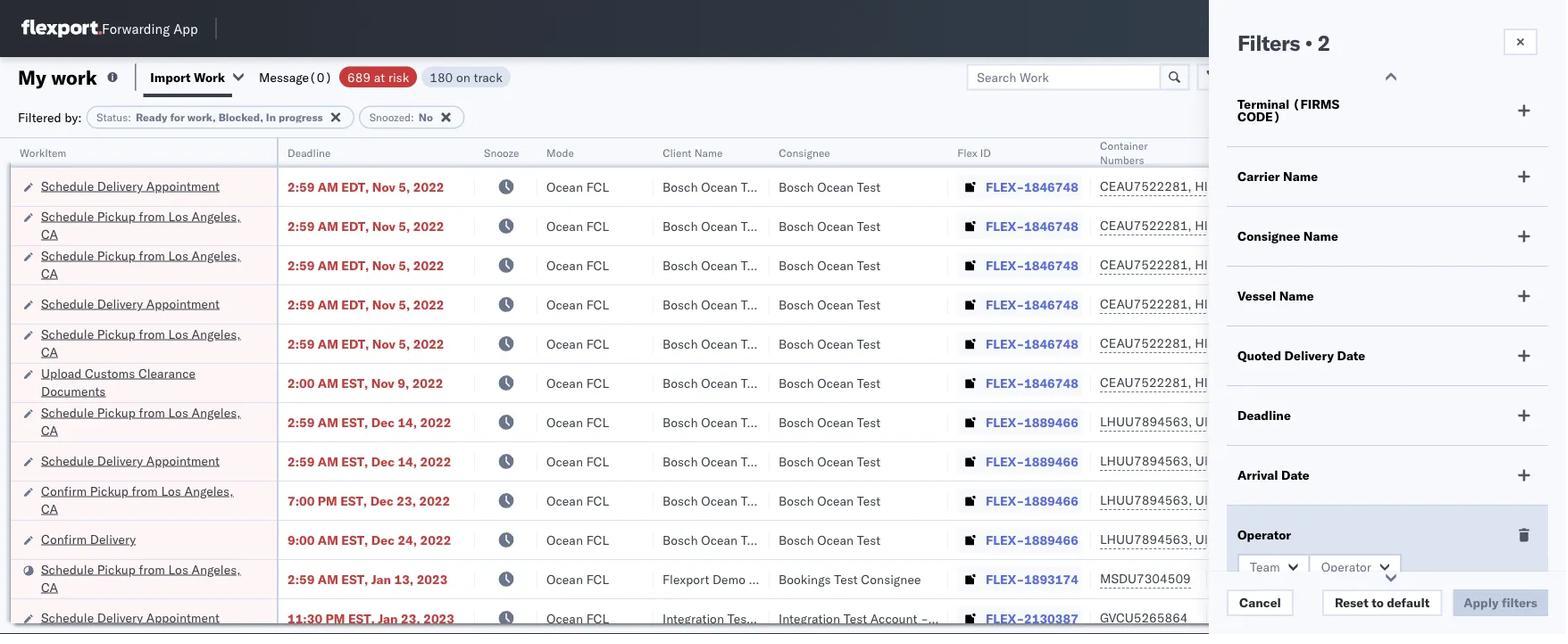 Task type: describe. For each thing, give the bounding box(es) containing it.
confirm delivery button
[[41, 531, 136, 551]]

mbl/mawb
[[1216, 146, 1278, 159]]

12 ocean fcl from the top
[[547, 611, 609, 627]]

risk
[[388, 69, 409, 85]]

container numbers button
[[1091, 135, 1189, 167]]

account
[[870, 611, 918, 627]]

filters • 2
[[1238, 29, 1330, 56]]

los for second schedule pickup from los angeles, ca button
[[168, 248, 188, 263]]

4 flex-1889466 from the top
[[986, 533, 1079, 548]]

2023 for 11:30 pm est, jan 23, 2023
[[423, 611, 455, 627]]

hlxu6269489, for upload customs clearance documents "button"
[[1195, 375, 1286, 391]]

terminal
[[1238, 96, 1290, 112]]

1 14, from the top
[[398, 415, 417, 430]]

8 am from the top
[[318, 454, 338, 470]]

from for "confirm pickup from los angeles, ca" button
[[132, 484, 158, 499]]

1 schedule delivery appointment button from the top
[[41, 177, 220, 197]]

from for fifth schedule pickup from los angeles, ca button from the top
[[139, 562, 165, 578]]

on
[[456, 69, 470, 85]]

edt, for second schedule pickup from los angeles, ca button
[[341, 258, 369, 273]]

: for status
[[128, 111, 131, 124]]

status
[[97, 111, 128, 124]]

11 fcl from the top
[[586, 572, 609, 588]]

team button
[[1238, 555, 1311, 581]]

at
[[374, 69, 385, 85]]

quoted
[[1238, 348, 1282, 364]]

4 5, from the top
[[399, 297, 410, 313]]

dec up the 7:00 pm est, dec 23, 2022 in the bottom of the page
[[371, 454, 395, 470]]

appointment for 4th schedule delivery appointment link from the bottom of the page
[[146, 178, 220, 194]]

schedule pickup from los angeles, ca for fifth schedule pickup from los angeles, ca button from the bottom of the page
[[41, 209, 241, 242]]

flex id
[[957, 146, 991, 159]]

dec left 24,
[[371, 533, 395, 548]]

deadline inside deadline 'button'
[[288, 146, 331, 159]]

7:00
[[288, 493, 315, 509]]

180
[[430, 69, 453, 85]]

demo
[[713, 572, 746, 588]]

blocked,
[[218, 111, 263, 124]]

5 2:59 from the top
[[288, 336, 315, 352]]

los for 3rd schedule pickup from los angeles, ca button from the bottom
[[168, 326, 188, 342]]

flexport. image
[[21, 20, 102, 37]]

work
[[194, 69, 225, 85]]

resize handle column header for container numbers
[[1186, 138, 1207, 635]]

5 fcl from the top
[[586, 336, 609, 352]]

mbl/mawb numbers button
[[1207, 142, 1413, 160]]

11 resize handle column header from the left
[[1534, 138, 1556, 635]]

work
[[51, 65, 97, 89]]

3 1889466 from the top
[[1024, 493, 1079, 509]]

my
[[18, 65, 46, 89]]

reset to default
[[1335, 596, 1430, 611]]

8 schedule from the top
[[41, 562, 94, 578]]

numbers for mbl/mawb numbers
[[1281, 146, 1325, 159]]

4 2:59 am edt, nov 5, 2022 from the top
[[288, 297, 444, 313]]

omkar savant for ceau7522281, hlxu6269489, hlxu8034992
[[1440, 258, 1519, 273]]

resize handle column header for consignee
[[927, 138, 948, 635]]

resize handle column header for mbl/mawb numbers
[[1409, 138, 1431, 635]]

name for carrier name
[[1283, 169, 1318, 184]]

6 schedule from the top
[[41, 405, 94, 421]]

schedule pickup from los angeles, ca link for second schedule pickup from los angeles, ca button
[[41, 247, 254, 283]]

track
[[474, 69, 503, 85]]

est, up 2:59 am est, jan 13, 2023
[[341, 533, 368, 548]]

vessel name
[[1238, 288, 1314, 304]]

appointment for third schedule delivery appointment link from the top
[[146, 453, 220, 469]]

progress
[[279, 111, 323, 124]]

2:00
[[288, 376, 315, 391]]

name for consignee name
[[1304, 229, 1339, 244]]

3 lhuu7894563, uetu5238478 from the top
[[1100, 493, 1283, 509]]

5 flex- from the top
[[986, 336, 1024, 352]]

by:
[[65, 109, 82, 125]]

8 2:59 from the top
[[288, 572, 315, 588]]

confirm pickup from los angeles, ca button
[[41, 483, 254, 520]]

jaehyung
[[1440, 611, 1492, 627]]

los for "confirm pickup from los angeles, ca" button
[[161, 484, 181, 499]]

import
[[150, 69, 191, 85]]

2 uetu5238478 from the top
[[1196, 454, 1283, 469]]

hlxu6269489, for fifth schedule pickup from los angeles, ca button from the bottom of the page
[[1195, 218, 1286, 234]]

1 2:59 am est, dec 14, 2022 from the top
[[288, 415, 451, 430]]

3 uetu5238478 from the top
[[1196, 493, 1283, 509]]

6 test123456 from the top
[[1216, 376, 1292, 391]]

1 edt, from the top
[[341, 179, 369, 195]]

3 lhuu7894563, from the top
[[1100, 493, 1192, 509]]

8 flex- from the top
[[986, 454, 1024, 470]]

1846748 for second schedule pickup from los angeles, ca button
[[1024, 258, 1079, 273]]

1 ceau7522281, hlxu6269489, hlxu8034992 from the top
[[1100, 179, 1377, 194]]

carrier
[[1238, 169, 1280, 184]]

1 1889466 from the top
[[1024, 415, 1079, 430]]

1 lhuu7894563, from the top
[[1100, 414, 1192, 430]]

hlxu8034992 for 3rd schedule pickup from los angeles, ca button from the bottom
[[1290, 336, 1377, 351]]

6 2:59 from the top
[[288, 415, 315, 430]]

6 ocean fcl from the top
[[547, 376, 609, 391]]

maeu9736123
[[1216, 572, 1307, 588]]

6 flex-1846748 from the top
[[986, 376, 1079, 391]]

2 2:59 from the top
[[288, 218, 315, 234]]

o
[[1563, 611, 1566, 627]]

in
[[266, 111, 276, 124]]

team
[[1250, 560, 1280, 576]]

5 schedule pickup from los angeles, ca button from the top
[[41, 561, 254, 599]]

10 resize handle column header from the left
[[1525, 138, 1547, 635]]

reset
[[1335, 596, 1369, 611]]

clearance
[[138, 366, 196, 381]]

arrival date
[[1238, 468, 1310, 484]]

appointment for 1st schedule delivery appointment link from the bottom
[[146, 610, 220, 626]]

filtered by:
[[18, 109, 82, 125]]

delivery for third schedule delivery appointment link from the top
[[97, 453, 143, 469]]

ca for fifth schedule pickup from los angeles, ca button from the bottom of the page
[[41, 226, 58, 242]]

5 ocean fcl from the top
[[547, 336, 609, 352]]

edt, for 3rd schedule pickup from los angeles, ca button from the bottom
[[341, 336, 369, 352]]

4 ceau7522281, hlxu6269489, hlxu8034992 from the top
[[1100, 296, 1377, 312]]

10 flex- from the top
[[986, 533, 1024, 548]]

ceau7522281, for 3rd schedule pickup from los angeles, ca button from the bottom
[[1100, 336, 1192, 351]]

msdu7304509
[[1100, 572, 1191, 587]]

schedule pickup from los angeles, ca for 2nd schedule pickup from los angeles, ca button from the bottom of the page
[[41, 405, 241, 438]]

delivery right "quoted"
[[1285, 348, 1334, 364]]

customs
[[85, 366, 135, 381]]

workitem button
[[11, 142, 259, 160]]

resize handle column header for flex id
[[1070, 138, 1091, 635]]

ready
[[136, 111, 167, 124]]

3 flex-1846748 from the top
[[986, 258, 1079, 273]]

2 - from the left
[[1525, 611, 1533, 627]]

resize handle column header for mode
[[632, 138, 654, 635]]

code)
[[1238, 109, 1281, 125]]

est, for fifth schedule pickup from los angeles, ca button from the top
[[341, 572, 368, 588]]

workitem
[[20, 146, 66, 159]]

(0)
[[309, 69, 332, 85]]

upload customs clearance documents link
[[41, 365, 254, 401]]

choi
[[1495, 611, 1522, 627]]

10 am from the top
[[318, 572, 338, 588]]

9:00
[[288, 533, 315, 548]]

1846748 for 3rd schedule pickup from los angeles, ca button from the bottom
[[1024, 336, 1079, 352]]

reset to default button
[[1322, 590, 1442, 617]]

2 14, from the top
[[398, 454, 417, 470]]

cancel
[[1240, 596, 1281, 611]]

ceau7522281, for upload customs clearance documents "button"
[[1100, 375, 1192, 391]]

appointment for 2nd schedule delivery appointment link from the top
[[146, 296, 220, 312]]

hlxu6269489, for second schedule pickup from los angeles, ca button
[[1195, 257, 1286, 273]]

3 am from the top
[[318, 258, 338, 273]]

1 ocean fcl from the top
[[547, 179, 609, 195]]

2:59 am est, jan 13, 2023
[[288, 572, 448, 588]]

689 at risk
[[347, 69, 409, 85]]

1 fcl from the top
[[586, 179, 609, 195]]

3 abcdefg78456546 from the top
[[1216, 493, 1336, 509]]

2:59 am edt, nov 5, 2022 for second schedule pickup from los angeles, ca button
[[288, 258, 444, 273]]

snooze
[[484, 146, 519, 159]]

est, for 2nd schedule pickup from los angeles, ca button from the bottom of the page
[[341, 415, 368, 430]]

12 flex- from the top
[[986, 611, 1024, 627]]

karl
[[932, 611, 955, 627]]

forwarding app
[[102, 20, 198, 37]]

4 test123456 from the top
[[1216, 297, 1292, 313]]

9 ocean fcl from the top
[[547, 493, 609, 509]]

snoozed : no
[[369, 111, 433, 124]]

4 uetu5238478 from the top
[[1196, 532, 1283, 548]]

3 5, from the top
[[399, 258, 410, 273]]

omkar for ceau7522281, hlxu6269489, hlxu8034992
[[1440, 258, 1477, 273]]

11:30
[[288, 611, 322, 627]]

consignee name
[[1238, 229, 1339, 244]]

hlxu8034992 for fifth schedule pickup from los angeles, ca button from the bottom of the page
[[1290, 218, 1377, 234]]

5 am from the top
[[318, 336, 338, 352]]

mode button
[[538, 142, 636, 160]]

cancel button
[[1227, 590, 1294, 617]]

2 schedule delivery appointment link from the top
[[41, 295, 220, 313]]

filters
[[1238, 29, 1300, 56]]

est, for "confirm pickup from los angeles, ca" button
[[340, 493, 367, 509]]

7 am from the top
[[318, 415, 338, 430]]

omkar savant for lhuu7894563, uetu5238478
[[1440, 493, 1519, 509]]

confirm for confirm delivery
[[41, 532, 87, 547]]

ceau7522281, for second schedule pickup from los angeles, ca button
[[1100, 257, 1192, 273]]

resize handle column header for deadline
[[454, 138, 475, 635]]

1 1846748 from the top
[[1024, 179, 1079, 195]]

23, for 2023
[[401, 611, 420, 627]]

3 fcl from the top
[[586, 258, 609, 273]]

180 on track
[[430, 69, 503, 85]]

8 fcl from the top
[[586, 454, 609, 470]]

est, for upload customs clearance documents "button"
[[341, 376, 368, 391]]

2 flex-1889466 from the top
[[986, 454, 1079, 470]]

0 horizontal spatial operator
[[1238, 528, 1291, 543]]

6 fcl from the top
[[586, 376, 609, 391]]

default
[[1387, 596, 1430, 611]]

2 test123456 from the top
[[1216, 218, 1292, 234]]

status : ready for work, blocked, in progress
[[97, 111, 323, 124]]

confirm delivery link
[[41, 531, 136, 549]]

from for second schedule pickup from los angeles, ca button
[[139, 248, 165, 263]]

4 1889466 from the top
[[1024, 533, 1079, 548]]

11:30 pm est, jan 23, 2023
[[288, 611, 455, 627]]

operator button
[[1309, 555, 1402, 581]]

schedule delivery appointment for 4th schedule delivery appointment link from the bottom of the page
[[41, 178, 220, 194]]

10 ocean fcl from the top
[[547, 533, 609, 548]]

1 2:59 from the top
[[288, 179, 315, 195]]

container
[[1100, 139, 1148, 152]]

2 flex-1846748 from the top
[[986, 218, 1079, 234]]

2 ocean fcl from the top
[[547, 218, 609, 234]]

bookings
[[779, 572, 831, 588]]

1 schedule pickup from los angeles, ca button from the top
[[41, 208, 254, 245]]

3 test123456 from the top
[[1216, 258, 1292, 273]]

name for client name
[[694, 146, 723, 159]]

7 ocean fcl from the top
[[547, 415, 609, 430]]

2 schedule delivery appointment button from the top
[[41, 295, 220, 315]]

confirm pickup from los angeles, ca link
[[41, 483, 254, 518]]

schedule pickup from los angeles, ca for 3rd schedule pickup from los angeles, ca button from the bottom
[[41, 326, 241, 360]]

5 ceau7522281, hlxu6269489, hlxu8034992 from the top
[[1100, 336, 1377, 351]]

3 schedule pickup from los angeles, ca button from the top
[[41, 326, 254, 363]]

nov for fifth schedule pickup from los angeles, ca button from the bottom of the page
[[372, 218, 395, 234]]

mbl/mawb numbers
[[1216, 146, 1325, 159]]

4 am from the top
[[318, 297, 338, 313]]

resize handle column header for client name
[[748, 138, 770, 635]]

4 hlxu6269489, from the top
[[1195, 296, 1286, 312]]

no
[[419, 111, 433, 124]]

dec down 2:00 am est, nov 9, 2022
[[371, 415, 395, 430]]

1 hlxu6269489, from the top
[[1195, 179, 1286, 194]]

4 schedule delivery appointment link from the top
[[41, 609, 220, 627]]

2 2:59 am est, dec 14, 2022 from the top
[[288, 454, 451, 470]]

1 abcdefg78456546 from the top
[[1216, 415, 1336, 430]]

10 fcl from the top
[[586, 533, 609, 548]]

integration test account - karl lagerfeld
[[779, 611, 1011, 627]]

angeles, for 3rd schedule pickup from los angeles, ca button from the bottom
[[192, 326, 241, 342]]

maeu9408431
[[1216, 611, 1307, 627]]



Task type: locate. For each thing, give the bounding box(es) containing it.
3 hlxu6269489, from the top
[[1195, 257, 1286, 273]]

3 ca from the top
[[41, 344, 58, 360]]

delivery down confirm delivery button at left
[[97, 610, 143, 626]]

0 horizontal spatial -
[[921, 611, 929, 627]]

name down mbl/mawb numbers button on the top right
[[1283, 169, 1318, 184]]

2 schedule pickup from los angeles, ca from the top
[[41, 248, 241, 281]]

angeles, for 2nd schedule pickup from los angeles, ca button from the bottom of the page
[[192, 405, 241, 421]]

1 vertical spatial 2:59 am est, dec 14, 2022
[[288, 454, 451, 470]]

ceau7522281, hlxu6269489, hlxu8034992 up the vessel
[[1100, 257, 1377, 273]]

1 vertical spatial date
[[1281, 468, 1310, 484]]

3 flex- from the top
[[986, 258, 1024, 273]]

documents
[[41, 384, 106, 399]]

los for fifth schedule pickup from los angeles, ca button from the top
[[168, 562, 188, 578]]

4 ceau7522281, from the top
[[1100, 296, 1192, 312]]

2 resize handle column header from the left
[[454, 138, 475, 635]]

2022
[[413, 179, 444, 195], [413, 218, 444, 234], [413, 258, 444, 273], [413, 297, 444, 313], [413, 336, 444, 352], [412, 376, 443, 391], [420, 415, 451, 430], [420, 454, 451, 470], [419, 493, 450, 509], [420, 533, 451, 548]]

-
[[921, 611, 929, 627], [1525, 611, 1533, 627]]

4 edt, from the top
[[341, 297, 369, 313]]

2 ceau7522281, hlxu6269489, hlxu8034992 from the top
[[1100, 218, 1377, 234]]

lagerfeld
[[958, 611, 1011, 627]]

bookings test consignee
[[779, 572, 921, 588]]

: left no at the left top of the page
[[411, 111, 414, 124]]

pm for 7:00
[[318, 493, 337, 509]]

1 flex-1846748 from the top
[[986, 179, 1079, 195]]

hlxu8034992 down consignee name
[[1290, 257, 1377, 273]]

delivery up customs
[[97, 296, 143, 312]]

1 vertical spatial omkar
[[1440, 493, 1477, 509]]

0 vertical spatial deadline
[[288, 146, 331, 159]]

ceau7522281,
[[1100, 179, 1192, 194], [1100, 218, 1192, 234], [1100, 257, 1192, 273], [1100, 296, 1192, 312], [1100, 336, 1192, 351], [1100, 375, 1192, 391]]

deadline down "quoted"
[[1238, 408, 1291, 424]]

6 1846748 from the top
[[1024, 376, 1079, 391]]

ceau7522281, for fifth schedule pickup from los angeles, ca button from the bottom of the page
[[1100, 218, 1192, 234]]

0 vertical spatial omkar savant
[[1440, 258, 1519, 273]]

9 schedule from the top
[[41, 610, 94, 626]]

upload
[[41, 366, 82, 381]]

angeles, for second schedule pickup from los angeles, ca button
[[192, 248, 241, 263]]

1 vertical spatial jan
[[378, 611, 398, 627]]

3 schedule from the top
[[41, 248, 94, 263]]

- left karl
[[921, 611, 929, 627]]

hlxu6269489, down "quoted"
[[1195, 375, 1286, 391]]

name down carrier name
[[1304, 229, 1339, 244]]

am
[[318, 179, 338, 195], [318, 218, 338, 234], [318, 258, 338, 273], [318, 297, 338, 313], [318, 336, 338, 352], [318, 376, 338, 391], [318, 415, 338, 430], [318, 454, 338, 470], [318, 533, 338, 548], [318, 572, 338, 588]]

5 ceau7522281, from the top
[[1100, 336, 1192, 351]]

hlxu6269489, down the mbl/mawb
[[1195, 179, 1286, 194]]

test123456 down the vessel
[[1216, 336, 1292, 352]]

est,
[[341, 376, 368, 391], [341, 415, 368, 430], [341, 454, 368, 470], [340, 493, 367, 509], [341, 533, 368, 548], [341, 572, 368, 588], [348, 611, 375, 627]]

1 : from the left
[[128, 111, 131, 124]]

upload customs clearance documents
[[41, 366, 196, 399]]

12 fcl from the top
[[586, 611, 609, 627]]

consignee inside button
[[779, 146, 830, 159]]

flexport
[[663, 572, 709, 588]]

0 vertical spatial 14,
[[398, 415, 417, 430]]

2023 down 2:59 am est, jan 13, 2023
[[423, 611, 455, 627]]

est, down 2:00 am est, nov 9, 2022
[[341, 415, 368, 430]]

1 5, from the top
[[399, 179, 410, 195]]

3 ceau7522281, from the top
[[1100, 257, 1192, 273]]

schedule delivery appointment up confirm pickup from los angeles, ca
[[41, 453, 220, 469]]

savant
[[1480, 258, 1519, 273], [1480, 493, 1519, 509]]

test123456 down carrier
[[1216, 218, 1292, 234]]

client name
[[663, 146, 723, 159]]

23, for 2022
[[397, 493, 416, 509]]

carrier name
[[1238, 169, 1318, 184]]

los inside confirm pickup from los angeles, ca
[[161, 484, 181, 499]]

schedule delivery appointment for third schedule delivery appointment link from the top
[[41, 453, 220, 469]]

confirm for confirm pickup from los angeles, ca
[[41, 484, 87, 499]]

delivery for confirm delivery 'link'
[[90, 532, 136, 547]]

schedule delivery appointment link up confirm pickup from los angeles, ca
[[41, 452, 220, 470]]

schedule pickup from los angeles, ca for fifth schedule pickup from los angeles, ca button from the top
[[41, 562, 241, 596]]

1 vertical spatial savant
[[1480, 493, 1519, 509]]

0 vertical spatial operator
[[1440, 146, 1483, 159]]

1 am from the top
[[318, 179, 338, 195]]

0 horizontal spatial date
[[1281, 468, 1310, 484]]

0 vertical spatial jan
[[371, 572, 391, 588]]

schedule delivery appointment button down confirm delivery button at left
[[41, 609, 220, 629]]

2023 for 2:59 am est, jan 13, 2023
[[417, 572, 448, 588]]

ocean fcl
[[547, 179, 609, 195], [547, 218, 609, 234], [547, 258, 609, 273], [547, 297, 609, 313], [547, 336, 609, 352], [547, 376, 609, 391], [547, 415, 609, 430], [547, 454, 609, 470], [547, 493, 609, 509], [547, 533, 609, 548], [547, 572, 609, 588], [547, 611, 609, 627]]

from for fifth schedule pickup from los angeles, ca button from the bottom of the page
[[139, 209, 165, 224]]

2 savant from the top
[[1480, 493, 1519, 509]]

1 vertical spatial 14,
[[398, 454, 417, 470]]

terminal (firms code)
[[1238, 96, 1340, 125]]

pm
[[318, 493, 337, 509], [326, 611, 345, 627]]

schedule delivery appointment link
[[41, 177, 220, 195], [41, 295, 220, 313], [41, 452, 220, 470], [41, 609, 220, 627]]

13,
[[394, 572, 414, 588]]

jan left the "13,"
[[371, 572, 391, 588]]

23,
[[397, 493, 416, 509], [401, 611, 420, 627]]

0 vertical spatial 2:59 am est, dec 14, 2022
[[288, 415, 451, 430]]

hlxu8034992 down quoted delivery date
[[1290, 375, 1377, 391]]

savant for lhuu7894563, uetu5238478
[[1480, 493, 1519, 509]]

2 5, from the top
[[399, 218, 410, 234]]

5 schedule pickup from los angeles, ca link from the top
[[41, 561, 254, 597]]

jan down the "13,"
[[378, 611, 398, 627]]

2130387
[[1024, 611, 1079, 627]]

hlxu8034992 down vessel name
[[1290, 336, 1377, 351]]

delivery down the workitem button
[[97, 178, 143, 194]]

to
[[1372, 596, 1384, 611]]

9 flex- from the top
[[986, 493, 1024, 509]]

14, down 9,
[[398, 415, 417, 430]]

numbers
[[1281, 146, 1325, 159], [1100, 153, 1144, 167]]

los for fifth schedule pickup from los angeles, ca button from the bottom of the page
[[168, 209, 188, 224]]

ca for 2nd schedule pickup from los angeles, ca button from the bottom of the page
[[41, 423, 58, 438]]

angeles, for "confirm pickup from los angeles, ca" button
[[184, 484, 234, 499]]

numbers inside 'container numbers'
[[1100, 153, 1144, 167]]

message (0)
[[259, 69, 332, 85]]

schedule pickup from los angeles, ca link for 3rd schedule pickup from los angeles, ca button from the bottom
[[41, 326, 254, 361]]

2 : from the left
[[411, 111, 414, 124]]

delivery for 2nd schedule delivery appointment link from the top
[[97, 296, 143, 312]]

hlxu6269489, down the vessel
[[1195, 336, 1286, 351]]

schedule delivery appointment for 2nd schedule delivery appointment link from the top
[[41, 296, 220, 312]]

6 ca from the top
[[41, 580, 58, 596]]

4 1846748 from the top
[[1024, 297, 1079, 313]]

schedule delivery appointment link down confirm delivery button at left
[[41, 609, 220, 627]]

vessel
[[1238, 288, 1276, 304]]

3 2:59 am edt, nov 5, 2022 from the top
[[288, 258, 444, 273]]

Search Shipments (/) text field
[[1224, 15, 1397, 42]]

1 horizontal spatial operator
[[1321, 560, 1372, 576]]

23, down the "13,"
[[401, 611, 420, 627]]

est, up 9:00 am est, dec 24, 2022
[[340, 493, 367, 509]]

schedule delivery appointment button up confirm pickup from los angeles, ca
[[41, 452, 220, 472]]

delivery inside 'link'
[[90, 532, 136, 547]]

1 horizontal spatial -
[[1525, 611, 1533, 627]]

angeles, for fifth schedule pickup from los angeles, ca button from the top
[[192, 562, 241, 578]]

9 am from the top
[[318, 533, 338, 548]]

4 2:59 from the top
[[288, 297, 315, 313]]

schedule pickup from los angeles, ca link for fifth schedule pickup from los angeles, ca button from the bottom of the page
[[41, 208, 254, 243]]

14,
[[398, 415, 417, 430], [398, 454, 417, 470]]

ceau7522281, hlxu6269489, hlxu8034992 down "quoted"
[[1100, 375, 1377, 391]]

2:59 am edt, nov 5, 2022 for 3rd schedule pickup from los angeles, ca button from the bottom
[[288, 336, 444, 352]]

lhuu7894563, uetu5238478
[[1100, 414, 1283, 430], [1100, 454, 1283, 469], [1100, 493, 1283, 509], [1100, 532, 1283, 548]]

resize handle column header
[[255, 138, 277, 635], [454, 138, 475, 635], [516, 138, 538, 635], [632, 138, 654, 635], [748, 138, 770, 635], [927, 138, 948, 635], [1070, 138, 1091, 635], [1186, 138, 1207, 635], [1409, 138, 1431, 635], [1525, 138, 1547, 635], [1534, 138, 1556, 635]]

3 schedule delivery appointment link from the top
[[41, 452, 220, 470]]

my work
[[18, 65, 97, 89]]

5 schedule pickup from los angeles, ca from the top
[[41, 562, 241, 596]]

1 hlxu8034992 from the top
[[1290, 179, 1377, 194]]

2 omkar savant from the top
[[1440, 493, 1519, 509]]

9,
[[398, 376, 409, 391]]

test123456 up the vessel
[[1216, 258, 1292, 273]]

5 5, from the top
[[399, 336, 410, 352]]

delivery for 4th schedule delivery appointment link from the bottom of the page
[[97, 178, 143, 194]]

2:59
[[288, 179, 315, 195], [288, 218, 315, 234], [288, 258, 315, 273], [288, 297, 315, 313], [288, 336, 315, 352], [288, 415, 315, 430], [288, 454, 315, 470], [288, 572, 315, 588]]

est, for fourth schedule delivery appointment button
[[348, 611, 375, 627]]

schedule delivery appointment for 1st schedule delivery appointment link from the bottom
[[41, 610, 220, 626]]

from inside confirm pickup from los angeles, ca
[[132, 484, 158, 499]]

7:00 pm est, dec 23, 2022
[[288, 493, 450, 509]]

operator up reset
[[1321, 560, 1372, 576]]

confirm inside confirm pickup from los angeles, ca
[[41, 484, 87, 499]]

hlxu8034992 for second schedule pickup from los angeles, ca button
[[1290, 257, 1377, 273]]

import work button
[[150, 69, 225, 85]]

5 2:59 am edt, nov 5, 2022 from the top
[[288, 336, 444, 352]]

operator left actions
[[1440, 146, 1483, 159]]

schedule delivery appointment link up customs
[[41, 295, 220, 313]]

6 ceau7522281, from the top
[[1100, 375, 1192, 391]]

1 test123456 from the top
[[1216, 179, 1292, 195]]

est, down 2:59 am est, jan 13, 2023
[[348, 611, 375, 627]]

11 flex- from the top
[[986, 572, 1024, 588]]

schedule delivery appointment down the workitem button
[[41, 178, 220, 194]]

hlxu6269489, for 3rd schedule pickup from los angeles, ca button from the bottom
[[1195, 336, 1286, 351]]

schedule
[[41, 178, 94, 194], [41, 209, 94, 224], [41, 248, 94, 263], [41, 296, 94, 312], [41, 326, 94, 342], [41, 405, 94, 421], [41, 453, 94, 469], [41, 562, 94, 578], [41, 610, 94, 626]]

client name button
[[654, 142, 752, 160]]

nov for 3rd schedule pickup from los angeles, ca button from the bottom
[[372, 336, 395, 352]]

•
[[1305, 29, 1313, 56]]

dec
[[371, 415, 395, 430], [371, 454, 395, 470], [370, 493, 394, 509], [371, 533, 395, 548]]

1 horizontal spatial :
[[411, 111, 414, 124]]

jan for 13,
[[371, 572, 391, 588]]

edt, for fifth schedule pickup from los angeles, ca button from the bottom of the page
[[341, 218, 369, 234]]

est, left 9,
[[341, 376, 368, 391]]

1 vertical spatial 2023
[[423, 611, 455, 627]]

: for snoozed
[[411, 111, 414, 124]]

5 hlxu6269489, from the top
[[1195, 336, 1286, 351]]

2:59 am est, dec 14, 2022 up the 7:00 pm est, dec 23, 2022 in the bottom of the page
[[288, 454, 451, 470]]

name right client
[[694, 146, 723, 159]]

savant for ceau7522281, hlxu6269489, hlxu8034992
[[1480, 258, 1519, 273]]

7 2:59 from the top
[[288, 454, 315, 470]]

11 ocean fcl from the top
[[547, 572, 609, 588]]

hlxu8034992 down carrier name
[[1290, 218, 1377, 234]]

ceau7522281, hlxu6269489, hlxu8034992 down the vessel
[[1100, 336, 1377, 351]]

deadline down progress
[[288, 146, 331, 159]]

schedule pickup from los angeles, ca link
[[41, 208, 254, 243], [41, 247, 254, 283], [41, 326, 254, 361], [41, 404, 254, 440], [41, 561, 254, 597]]

upload customs clearance documents button
[[41, 365, 254, 402]]

gvcu5265864
[[1100, 611, 1188, 626]]

test
[[741, 179, 765, 195], [857, 179, 881, 195], [741, 218, 765, 234], [857, 218, 881, 234], [741, 258, 765, 273], [857, 258, 881, 273], [741, 297, 765, 313], [857, 297, 881, 313], [741, 336, 765, 352], [857, 336, 881, 352], [741, 376, 765, 391], [857, 376, 881, 391], [741, 415, 765, 430], [857, 415, 881, 430], [741, 454, 765, 470], [857, 454, 881, 470], [741, 493, 765, 509], [857, 493, 881, 509], [741, 533, 765, 548], [857, 533, 881, 548], [834, 572, 858, 588], [844, 611, 867, 627], [1536, 611, 1559, 627]]

23, up 24,
[[397, 493, 416, 509]]

for
[[170, 111, 185, 124]]

omkar savant
[[1440, 258, 1519, 273], [1440, 493, 1519, 509]]

6 resize handle column header from the left
[[927, 138, 948, 635]]

1 vertical spatial omkar savant
[[1440, 493, 1519, 509]]

4 ocean fcl from the top
[[547, 297, 609, 313]]

schedule delivery appointment link down the workitem button
[[41, 177, 220, 195]]

0 horizontal spatial deadline
[[288, 146, 331, 159]]

schedule delivery appointment button down the workitem button
[[41, 177, 220, 197]]

schedule pickup from los angeles, ca link for fifth schedule pickup from los angeles, ca button from the top
[[41, 561, 254, 597]]

arrival
[[1238, 468, 1278, 484]]

schedule delivery appointment
[[41, 178, 220, 194], [41, 296, 220, 312], [41, 453, 220, 469], [41, 610, 220, 626]]

5 ca from the top
[[41, 501, 58, 517]]

name inside client name button
[[694, 146, 723, 159]]

5 schedule from the top
[[41, 326, 94, 342]]

uetu5238478
[[1196, 414, 1283, 430], [1196, 454, 1283, 469], [1196, 493, 1283, 509], [1196, 532, 1283, 548]]

0 vertical spatial date
[[1337, 348, 1366, 364]]

4 schedule pickup from los angeles, ca link from the top
[[41, 404, 254, 440]]

pm right 11:30 on the bottom of the page
[[326, 611, 345, 627]]

3 schedule delivery appointment button from the top
[[41, 452, 220, 472]]

6 ceau7522281, hlxu6269489, hlxu8034992 from the top
[[1100, 375, 1377, 391]]

work,
[[187, 111, 216, 124]]

1 savant from the top
[[1480, 258, 1519, 273]]

ceau7522281, hlxu6269489, hlxu8034992 up "quoted"
[[1100, 296, 1377, 312]]

1 vertical spatial 23,
[[401, 611, 420, 627]]

2 omkar from the top
[[1440, 493, 1477, 509]]

flex-2130387 button
[[957, 607, 1082, 632], [957, 607, 1082, 632]]

2 1889466 from the top
[[1024, 454, 1079, 470]]

confirm up confirm delivery
[[41, 484, 87, 499]]

5 1846748 from the top
[[1024, 336, 1079, 352]]

9 resize handle column header from the left
[[1409, 138, 1431, 635]]

1 resize handle column header from the left
[[255, 138, 277, 635]]

operator up team at the right bottom of page
[[1238, 528, 1291, 543]]

0 vertical spatial savant
[[1480, 258, 1519, 273]]

omkar for lhuu7894563, uetu5238478
[[1440, 493, 1477, 509]]

1 vertical spatial deadline
[[1238, 408, 1291, 424]]

test123456 up "quoted"
[[1216, 297, 1292, 313]]

numbers up carrier name
[[1281, 146, 1325, 159]]

0 vertical spatial 23,
[[397, 493, 416, 509]]

3 hlxu8034992 from the top
[[1290, 257, 1377, 273]]

1 vertical spatial pm
[[326, 611, 345, 627]]

14, up the 7:00 pm est, dec 23, 2022 in the bottom of the page
[[398, 454, 417, 470]]

nov for upload customs clearance documents "button"
[[371, 376, 394, 391]]

0 horizontal spatial numbers
[[1100, 153, 1144, 167]]

0 vertical spatial pm
[[318, 493, 337, 509]]

pm for 11:30
[[326, 611, 345, 627]]

4 abcdefg78456546 from the top
[[1216, 533, 1336, 548]]

hlxu6269489, down carrier
[[1195, 218, 1286, 234]]

message
[[259, 69, 309, 85]]

Search Work text field
[[966, 64, 1161, 91]]

5 flex-1846748 from the top
[[986, 336, 1079, 352]]

resize handle column header for workitem
[[255, 138, 277, 635]]

0 horizontal spatial :
[[128, 111, 131, 124]]

2 edt, from the top
[[341, 218, 369, 234]]

numbers down container on the right top of page
[[1100, 153, 1144, 167]]

2
[[1318, 29, 1330, 56]]

schedule delivery appointment down confirm delivery button at left
[[41, 610, 220, 626]]

3 flex-1889466 from the top
[[986, 493, 1079, 509]]

2 vertical spatial operator
[[1321, 560, 1372, 576]]

1846748 for upload customs clearance documents "button"
[[1024, 376, 1079, 391]]

2 abcdefg78456546 from the top
[[1216, 454, 1336, 470]]

0 vertical spatial confirm
[[41, 484, 87, 499]]

operator inside button
[[1321, 560, 1372, 576]]

4 flex-1846748 from the top
[[986, 297, 1079, 313]]

schedule delivery appointment button
[[41, 177, 220, 197], [41, 295, 220, 315], [41, 452, 220, 472], [41, 609, 220, 629]]

2 lhuu7894563, from the top
[[1100, 454, 1192, 469]]

est, up the 7:00 pm est, dec 23, 2022 in the bottom of the page
[[341, 454, 368, 470]]

hlxu8034992 for upload customs clearance documents "button"
[[1290, 375, 1377, 391]]

0 vertical spatial omkar
[[1440, 258, 1477, 273]]

test123456 down the mbl/mawb
[[1216, 179, 1292, 195]]

from for 3rd schedule pickup from los angeles, ca button from the bottom
[[139, 326, 165, 342]]

2023
[[417, 572, 448, 588], [423, 611, 455, 627]]

2:59 am est, dec 14, 2022 down 2:00 am est, nov 9, 2022
[[288, 415, 451, 430]]

angeles, for fifth schedule pickup from los angeles, ca button from the bottom of the page
[[192, 209, 241, 224]]

est, down 9:00 am est, dec 24, 2022
[[341, 572, 368, 588]]

- right choi
[[1525, 611, 1533, 627]]

ca for "confirm pickup from los angeles, ca" button
[[41, 501, 58, 517]]

2:59 am edt, nov 5, 2022 for fifth schedule pickup from los angeles, ca button from the bottom of the page
[[288, 218, 444, 234]]

ca for fifth schedule pickup from los angeles, ca button from the top
[[41, 580, 58, 596]]

from for 2nd schedule pickup from los angeles, ca button from the bottom of the page
[[139, 405, 165, 421]]

2:00 am est, nov 9, 2022
[[288, 376, 443, 391]]

flex-1846748 button
[[957, 175, 1082, 200], [957, 175, 1082, 200], [957, 214, 1082, 239], [957, 214, 1082, 239], [957, 253, 1082, 278], [957, 253, 1082, 278], [957, 292, 1082, 317], [957, 292, 1082, 317], [957, 332, 1082, 357], [957, 332, 1082, 357], [957, 371, 1082, 396], [957, 371, 1082, 396]]

2 hlxu6269489, from the top
[[1195, 218, 1286, 234]]

5 resize handle column header from the left
[[748, 138, 770, 635]]

ceau7522281, hlxu6269489, hlxu8034992 down the mbl/mawb
[[1100, 179, 1377, 194]]

schedule pickup from los angeles, ca for second schedule pickup from los angeles, ca button
[[41, 248, 241, 281]]

actions
[[1513, 146, 1550, 159]]

pm right 7:00
[[318, 493, 337, 509]]

1 vertical spatial operator
[[1238, 528, 1291, 543]]

name for vessel name
[[1279, 288, 1314, 304]]

4 schedule from the top
[[41, 296, 94, 312]]

confirm down confirm pickup from los angeles, ca
[[41, 532, 87, 547]]

1 flex- from the top
[[986, 179, 1024, 195]]

4 schedule pickup from los angeles, ca from the top
[[41, 405, 241, 438]]

: left 'ready'
[[128, 111, 131, 124]]

1 horizontal spatial deadline
[[1238, 408, 1291, 424]]

angeles, inside confirm pickup from los angeles, ca
[[184, 484, 234, 499]]

hlxu8034992 down mbl/mawb numbers button on the top right
[[1290, 179, 1377, 194]]

2 schedule pickup from los angeles, ca link from the top
[[41, 247, 254, 283]]

0 vertical spatial 2023
[[417, 572, 448, 588]]

name right the vessel
[[1279, 288, 1314, 304]]

numbers for container numbers
[[1100, 153, 1144, 167]]

7 fcl from the top
[[586, 415, 609, 430]]

mode
[[547, 146, 574, 159]]

2 schedule pickup from los angeles, ca button from the top
[[41, 247, 254, 284]]

1 uetu5238478 from the top
[[1196, 414, 1283, 430]]

confirm delivery
[[41, 532, 136, 547]]

jan for 23,
[[378, 611, 398, 627]]

hlxu6269489, up "quoted"
[[1195, 296, 1286, 312]]

delivery up confirm pickup from los angeles, ca
[[97, 453, 143, 469]]

nov for second schedule pickup from los angeles, ca button
[[372, 258, 395, 273]]

4 lhuu7894563, from the top
[[1100, 532, 1192, 548]]

flex-2130387
[[986, 611, 1079, 627]]

jaehyung choi - test o
[[1440, 611, 1566, 627]]

test123456 down "quoted"
[[1216, 376, 1292, 391]]

deadline button
[[279, 142, 457, 160]]

(firms
[[1293, 96, 1340, 112]]

schedule delivery appointment up customs
[[41, 296, 220, 312]]

3 schedule delivery appointment from the top
[[41, 453, 220, 469]]

bosch
[[663, 179, 698, 195], [779, 179, 814, 195], [663, 218, 698, 234], [779, 218, 814, 234], [663, 258, 698, 273], [779, 258, 814, 273], [663, 297, 698, 313], [779, 297, 814, 313], [663, 336, 698, 352], [779, 336, 814, 352], [663, 376, 698, 391], [779, 376, 814, 391], [663, 415, 698, 430], [779, 415, 814, 430], [663, 454, 698, 470], [779, 454, 814, 470], [663, 493, 698, 509], [779, 493, 814, 509], [663, 533, 698, 548], [779, 533, 814, 548]]

confirm inside 'link'
[[41, 532, 87, 547]]

hlxu6269489, up the vessel
[[1195, 257, 1286, 273]]

2 am from the top
[[318, 218, 338, 234]]

los for 2nd schedule pickup from los angeles, ca button from the bottom of the page
[[168, 405, 188, 421]]

1 schedule pickup from los angeles, ca link from the top
[[41, 208, 254, 243]]

confirm
[[41, 484, 87, 499], [41, 532, 87, 547]]

1 horizontal spatial date
[[1337, 348, 1366, 364]]

1 horizontal spatial numbers
[[1281, 146, 1325, 159]]

3 resize handle column header from the left
[[516, 138, 538, 635]]

ca for second schedule pickup from los angeles, ca button
[[41, 266, 58, 281]]

flex-1893174
[[986, 572, 1079, 588]]

quoted delivery date
[[1238, 348, 1366, 364]]

2023 right the "13,"
[[417, 572, 448, 588]]

delivery down confirm pickup from los angeles, ca
[[90, 532, 136, 547]]

ceau7522281, hlxu6269489, hlxu8034992 down carrier
[[1100, 218, 1377, 234]]

hlxu6269489,
[[1195, 179, 1286, 194], [1195, 218, 1286, 234], [1195, 257, 1286, 273], [1195, 296, 1286, 312], [1195, 336, 1286, 351], [1195, 375, 1286, 391]]

2 fcl from the top
[[586, 218, 609, 234]]

2 horizontal spatial operator
[[1440, 146, 1483, 159]]

ca inside confirm pickup from los angeles, ca
[[41, 501, 58, 517]]

hlxu8034992 up quoted delivery date
[[1290, 296, 1377, 312]]

dec up 9:00 am est, dec 24, 2022
[[370, 493, 394, 509]]

2 ca from the top
[[41, 266, 58, 281]]

forwarding app link
[[21, 20, 198, 37]]

1 2:59 am edt, nov 5, 2022 from the top
[[288, 179, 444, 195]]

9:00 am est, dec 24, 2022
[[288, 533, 451, 548]]

4 hlxu8034992 from the top
[[1290, 296, 1377, 312]]

ca for 3rd schedule pickup from los angeles, ca button from the bottom
[[41, 344, 58, 360]]

schedule delivery appointment button up customs
[[41, 295, 220, 315]]

pickup inside confirm pickup from los angeles, ca
[[90, 484, 128, 499]]

import work
[[150, 69, 225, 85]]

1846748 for fifth schedule pickup from los angeles, ca button from the bottom of the page
[[1024, 218, 1079, 234]]

1 vertical spatial confirm
[[41, 532, 87, 547]]

delivery for 1st schedule delivery appointment link from the bottom
[[97, 610, 143, 626]]



Task type: vqa. For each thing, say whether or not it's contained in the screenshot.


